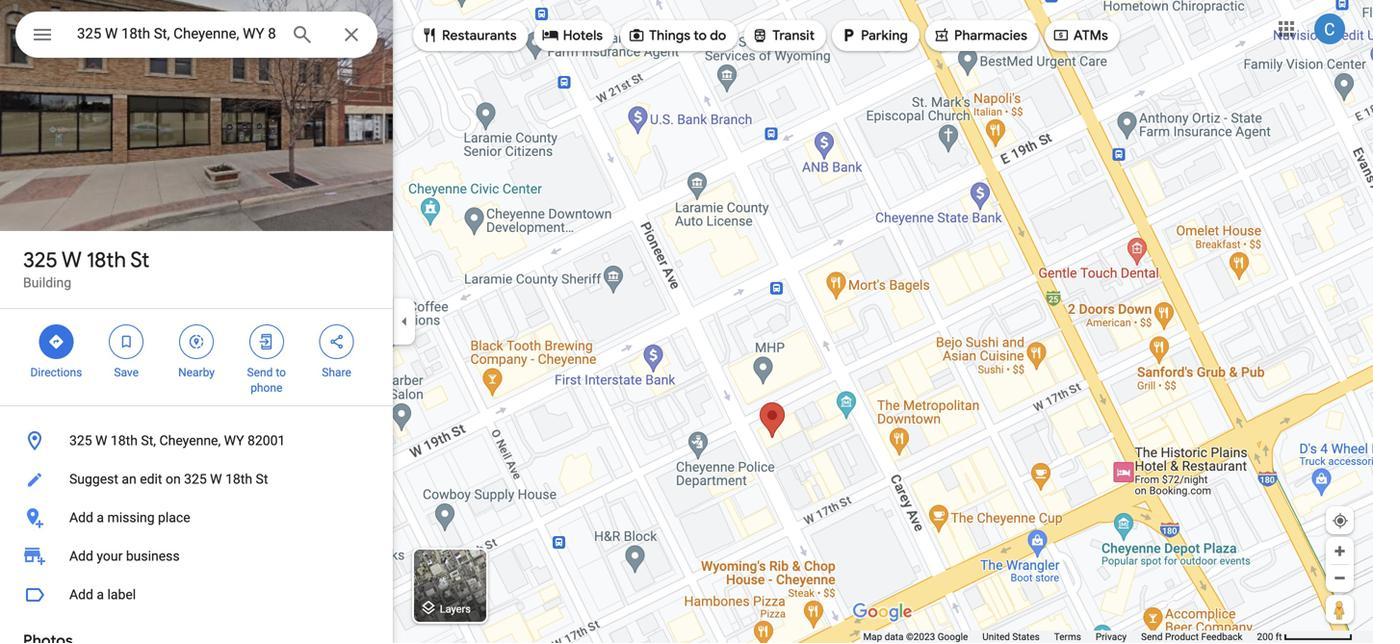 Task type: locate. For each thing, give the bounding box(es) containing it.
cheyenne,
[[159, 433, 221, 449]]

325 inside 325 w 18th st building
[[23, 247, 58, 274]]

wy
[[224, 433, 244, 449]]

w up building
[[62, 247, 82, 274]]

18th down wy at the left bottom of the page
[[226, 472, 253, 488]]


[[31, 21, 54, 49]]

1 vertical spatial to
[[276, 366, 286, 380]]


[[542, 25, 559, 46]]

add your business
[[69, 549, 180, 565]]

325 inside button
[[69, 433, 92, 449]]

18th for st,
[[111, 433, 138, 449]]

united states button
[[983, 631, 1040, 644]]

18th
[[87, 247, 126, 274], [111, 433, 138, 449], [226, 472, 253, 488]]

add a label button
[[0, 576, 393, 615]]

0 vertical spatial 18th
[[87, 247, 126, 274]]

zoom out image
[[1333, 571, 1348, 586]]

w up suggest
[[95, 433, 107, 449]]


[[840, 25, 858, 46]]

to up phone
[[276, 366, 286, 380]]

a for missing
[[97, 510, 104, 526]]

2 vertical spatial w
[[210, 472, 222, 488]]

1 vertical spatial st
[[256, 472, 268, 488]]

None field
[[77, 22, 276, 45]]

send inside send product feedback button
[[1142, 632, 1163, 643]]

325 right the on
[[184, 472, 207, 488]]

0 vertical spatial to
[[694, 27, 707, 44]]

footer containing map data ©2023 google
[[864, 631, 1258, 644]]

0 vertical spatial add
[[69, 510, 93, 526]]

add for add a label
[[69, 587, 93, 603]]

325 up building
[[23, 247, 58, 274]]

1 horizontal spatial send
[[1142, 632, 1163, 643]]

0 vertical spatial a
[[97, 510, 104, 526]]

18th inside button
[[111, 433, 138, 449]]

missing
[[107, 510, 155, 526]]

1 horizontal spatial st
[[256, 472, 268, 488]]

send inside the send to phone
[[247, 366, 273, 380]]

0 vertical spatial 325
[[23, 247, 58, 274]]

325 w 18th st, cheyenne, wy 82001 button
[[0, 422, 393, 461]]

1 vertical spatial 325
[[69, 433, 92, 449]]

things
[[650, 27, 691, 44]]

an
[[122, 472, 137, 488]]

2 a from the top
[[97, 587, 104, 603]]

st inside 325 w 18th st building
[[130, 247, 150, 274]]

footer
[[864, 631, 1258, 644]]

0 vertical spatial st
[[130, 247, 150, 274]]

privacy button
[[1096, 631, 1127, 644]]

add left label at the bottom left of the page
[[69, 587, 93, 603]]

place
[[158, 510, 190, 526]]


[[934, 25, 951, 46]]

business
[[126, 549, 180, 565]]

a left label at the bottom left of the page
[[97, 587, 104, 603]]

1 horizontal spatial w
[[95, 433, 107, 449]]

0 horizontal spatial st
[[130, 247, 150, 274]]

show street view coverage image
[[1327, 595, 1355, 624]]

1 vertical spatial 18th
[[111, 433, 138, 449]]

18th up 
[[87, 247, 126, 274]]

w
[[62, 247, 82, 274], [95, 433, 107, 449], [210, 472, 222, 488]]

google
[[938, 632, 969, 643]]

parking
[[861, 27, 909, 44]]

1 horizontal spatial to
[[694, 27, 707, 44]]

2 vertical spatial 325
[[184, 472, 207, 488]]

edit
[[140, 472, 162, 488]]


[[628, 25, 646, 46]]

to inside the send to phone
[[276, 366, 286, 380]]

a left missing
[[97, 510, 104, 526]]

1 vertical spatial w
[[95, 433, 107, 449]]

zoom in image
[[1333, 544, 1348, 559]]

st
[[130, 247, 150, 274], [256, 472, 268, 488]]

feedback
[[1202, 632, 1243, 643]]

325 inside button
[[184, 472, 207, 488]]

add for add a missing place
[[69, 510, 93, 526]]

325
[[23, 247, 58, 274], [69, 433, 92, 449], [184, 472, 207, 488]]

2 add from the top
[[69, 549, 93, 565]]

add down suggest
[[69, 510, 93, 526]]

2 horizontal spatial 325
[[184, 472, 207, 488]]

2 vertical spatial 18th
[[226, 472, 253, 488]]

0 vertical spatial send
[[247, 366, 273, 380]]

3 add from the top
[[69, 587, 93, 603]]

to
[[694, 27, 707, 44], [276, 366, 286, 380]]

18th left st,
[[111, 433, 138, 449]]

restaurants
[[442, 27, 517, 44]]

a
[[97, 510, 104, 526], [97, 587, 104, 603]]

0 horizontal spatial to
[[276, 366, 286, 380]]

w right the on
[[210, 472, 222, 488]]

w inside button
[[95, 433, 107, 449]]

0 horizontal spatial 325
[[23, 247, 58, 274]]

actions for 325 w 18th st region
[[0, 309, 393, 406]]

325 w 18th st, cheyenne, wy 82001
[[69, 433, 285, 449]]

add
[[69, 510, 93, 526], [69, 549, 93, 565], [69, 587, 93, 603]]

to left do
[[694, 27, 707, 44]]

1 vertical spatial a
[[97, 587, 104, 603]]

suggest an edit on 325 w 18th st
[[69, 472, 268, 488]]

325 w 18th st main content
[[0, 0, 393, 644]]

 pharmacies
[[934, 25, 1028, 46]]

325 up suggest
[[69, 433, 92, 449]]

1 a from the top
[[97, 510, 104, 526]]

 search field
[[15, 12, 378, 62]]

18th inside 325 w 18th st building
[[87, 247, 126, 274]]

send up phone
[[247, 366, 273, 380]]

send
[[247, 366, 273, 380], [1142, 632, 1163, 643]]

ft
[[1276, 632, 1283, 643]]

directions
[[30, 366, 82, 380]]

 parking
[[840, 25, 909, 46]]

2 vertical spatial add
[[69, 587, 93, 603]]

st down 82001
[[256, 472, 268, 488]]

map
[[864, 632, 883, 643]]

layers
[[440, 603, 471, 615]]

send product feedback button
[[1142, 631, 1243, 644]]

2 horizontal spatial w
[[210, 472, 222, 488]]

1 vertical spatial add
[[69, 549, 93, 565]]

82001
[[248, 433, 285, 449]]

1 horizontal spatial 325
[[69, 433, 92, 449]]

18th inside button
[[226, 472, 253, 488]]

show your location image
[[1332, 513, 1350, 530]]

©2023
[[907, 632, 936, 643]]

label
[[107, 587, 136, 603]]

1 add from the top
[[69, 510, 93, 526]]

add left your
[[69, 549, 93, 565]]

suggest
[[69, 472, 118, 488]]

states
[[1013, 632, 1040, 643]]

 restaurants
[[421, 25, 517, 46]]

0 vertical spatial w
[[62, 247, 82, 274]]

st up 
[[130, 247, 150, 274]]

send left product at the right bottom of page
[[1142, 632, 1163, 643]]

0 horizontal spatial w
[[62, 247, 82, 274]]

send for send product feedback
[[1142, 632, 1163, 643]]

w inside 325 w 18th st building
[[62, 247, 82, 274]]

0 horizontal spatial send
[[247, 366, 273, 380]]

1 vertical spatial send
[[1142, 632, 1163, 643]]



Task type: describe. For each thing, give the bounding box(es) containing it.
united states
[[983, 632, 1040, 643]]

a for label
[[97, 587, 104, 603]]


[[328, 331, 345, 353]]

collapse side panel image
[[394, 311, 415, 332]]

add your business link
[[0, 538, 393, 576]]


[[48, 331, 65, 353]]

 button
[[15, 12, 69, 62]]

product
[[1166, 632, 1199, 643]]

atms
[[1074, 27, 1109, 44]]

to inside  things to do
[[694, 27, 707, 44]]

200
[[1258, 632, 1274, 643]]

data
[[885, 632, 904, 643]]

add a missing place button
[[0, 499, 393, 538]]

pharmacies
[[955, 27, 1028, 44]]


[[188, 331, 205, 353]]

 atms
[[1053, 25, 1109, 46]]

325 for st
[[23, 247, 58, 274]]

 transit
[[752, 25, 815, 46]]

google account: cat marinescu  
(ecaterina.marinescu@adept.ai) image
[[1315, 14, 1346, 44]]

none field inside 325 w 18th st, cheyenne, wy 82001 field
[[77, 22, 276, 45]]

send for send to phone
[[247, 366, 273, 380]]


[[118, 331, 135, 353]]


[[752, 25, 769, 46]]


[[1053, 25, 1070, 46]]

325 W 18th St, Cheyenne, WY 82001 field
[[15, 12, 378, 58]]


[[421, 25, 438, 46]]

st,
[[141, 433, 156, 449]]

200 ft button
[[1258, 632, 1354, 643]]

w for st
[[62, 247, 82, 274]]

325 for st,
[[69, 433, 92, 449]]

325 w 18th st building
[[23, 247, 150, 291]]


[[258, 331, 275, 353]]

w inside button
[[210, 472, 222, 488]]

send to phone
[[247, 366, 286, 395]]

privacy
[[1096, 632, 1127, 643]]

w for st,
[[95, 433, 107, 449]]

save
[[114, 366, 139, 380]]

do
[[710, 27, 727, 44]]

on
[[166, 472, 181, 488]]

your
[[97, 549, 123, 565]]

building
[[23, 275, 71, 291]]

hotels
[[563, 27, 603, 44]]

add a missing place
[[69, 510, 190, 526]]

share
[[322, 366, 352, 380]]

add a label
[[69, 587, 136, 603]]

map data ©2023 google
[[864, 632, 969, 643]]

terms button
[[1055, 631, 1082, 644]]

terms
[[1055, 632, 1082, 643]]

200 ft
[[1258, 632, 1283, 643]]

send product feedback
[[1142, 632, 1243, 643]]

add for add your business
[[69, 549, 93, 565]]

footer inside google maps element
[[864, 631, 1258, 644]]

google maps element
[[0, 0, 1374, 644]]

suggest an edit on 325 w 18th st button
[[0, 461, 393, 499]]

st inside button
[[256, 472, 268, 488]]

nearby
[[178, 366, 215, 380]]

transit
[[773, 27, 815, 44]]

phone
[[251, 382, 283, 395]]

united
[[983, 632, 1011, 643]]

18th for st
[[87, 247, 126, 274]]

 things to do
[[628, 25, 727, 46]]

 hotels
[[542, 25, 603, 46]]



Task type: vqa. For each thing, say whether or not it's contained in the screenshot.
Charlotte, to the top
no



